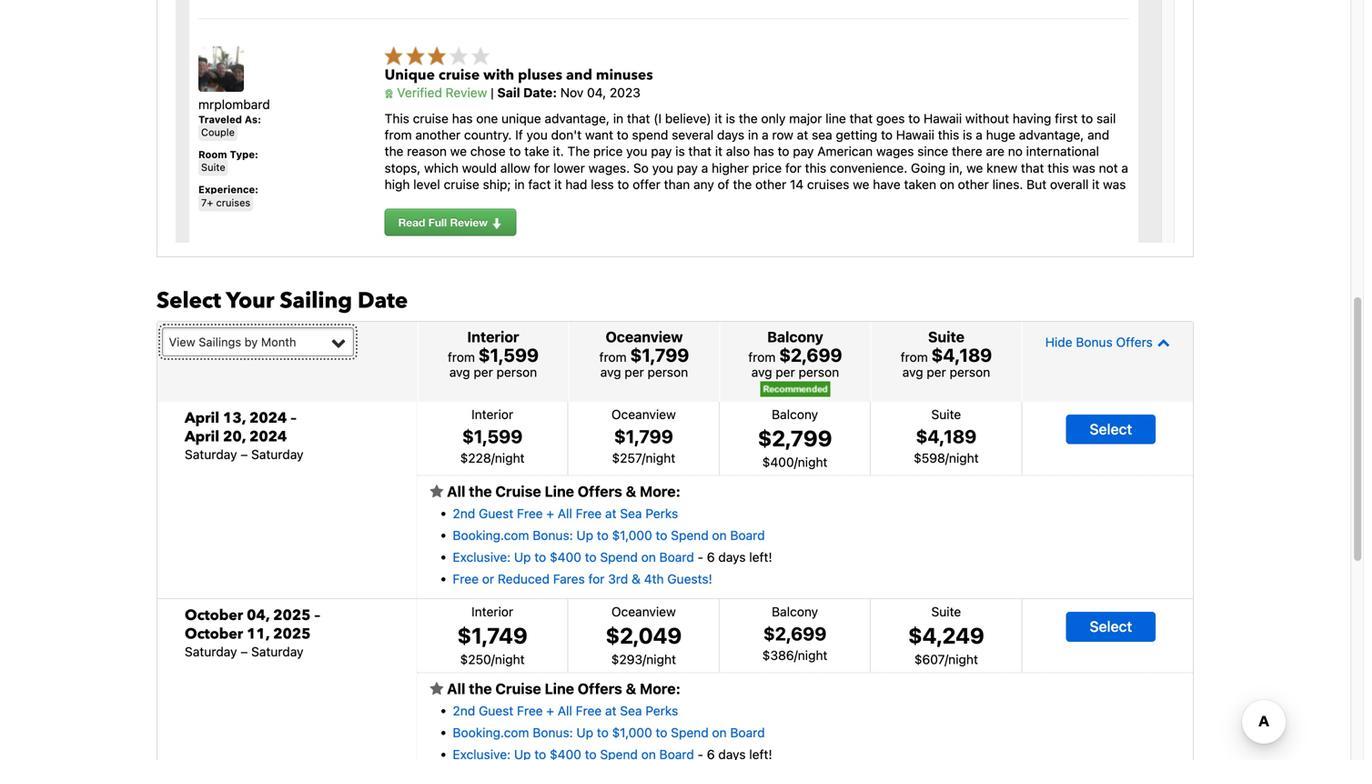 Task type: locate. For each thing, give the bounding box(es) containing it.
2 select link from the top
[[1066, 612, 1156, 642]]

+ inside 2nd guest free + all free at sea perks booking.com bonus: up to $1,000 to spend on board exclusive: up to $400 to spend on board -                         6 days left! free or reduced fares for 3rd & 4th guests!
[[546, 506, 554, 521]]

1 2nd from the top
[[453, 506, 475, 521]]

suite inside suite $4,249 $607 / night
[[931, 605, 961, 620]]

more: for $2,049
[[640, 681, 681, 698]]

2 per from the left
[[625, 365, 644, 380]]

$257
[[612, 451, 642, 466]]

guests!
[[667, 572, 712, 587]]

of down higher
[[718, 177, 729, 192]]

interior $1,749 $250 / night
[[457, 605, 528, 668]]

night inside balcony $2,799 $400 / night
[[798, 455, 828, 470]]

offers down $257
[[578, 483, 622, 501]]

at for 2nd guest free + all free at sea perks booking.com bonus: up to $1,000 to spend on board
[[605, 704, 617, 719]]

sea down $257
[[620, 506, 642, 521]]

$2,049
[[606, 623, 682, 649]]

1 booking.com from the top
[[453, 528, 529, 543]]

$2,699 inside balcony from $2,699 avg per person
[[779, 344, 842, 366]]

guest inside 2nd guest free + all free at sea perks booking.com bonus: up to $1,000 to spend on board
[[479, 704, 513, 719]]

2nd guest free + all free at sea perks link down $293
[[453, 704, 678, 719]]

avg inside interior from $1,599 avg per person
[[449, 365, 470, 380]]

suite inside the suite $4,189 $598 / night
[[931, 407, 961, 422]]

1 vertical spatial $4,189
[[916, 426, 977, 447]]

other up each at the right of page
[[755, 177, 786, 192]]

1 vertical spatial oceanview
[[611, 407, 676, 422]]

booking.com for 2nd guest free + all free at sea perks booking.com bonus: up to $1,000 to spend on board
[[453, 726, 529, 741]]

0 vertical spatial has
[[452, 111, 473, 126]]

per inside oceanview from $1,799 avg per person
[[625, 365, 644, 380]]

per inside balcony from $2,699 avg per person
[[776, 365, 795, 380]]

star image
[[430, 485, 443, 500], [430, 683, 443, 697]]

than left just at the right of page
[[863, 194, 889, 209]]

3 avg from the left
[[751, 365, 772, 380]]

international
[[1026, 144, 1099, 159]]

1 vertical spatial $2,699
[[763, 623, 827, 645]]

2
[[691, 194, 698, 209]]

/ for $1,799
[[642, 451, 646, 466]]

/ inside balcony $2,799 $400 / night
[[794, 455, 798, 470]]

0 vertical spatial interior
[[467, 328, 519, 346]]

you right "so"
[[652, 160, 673, 176]]

2024
[[249, 408, 287, 428], [249, 427, 287, 447]]

3 per from the left
[[776, 365, 795, 380]]

1 vertical spatial hawaii
[[896, 127, 934, 142]]

perks inside 2nd guest free + all free at sea perks booking.com bonus: up to $1,000 to spend on board
[[645, 704, 678, 719]]

1 horizontal spatial has
[[753, 144, 774, 159]]

$1,000 inside 2nd guest free + all free at sea perks booking.com bonus: up to $1,000 to spend on board
[[612, 726, 652, 741]]

2 horizontal spatial for
[[785, 160, 802, 176]]

booking.com bonus: up to $1,000 to spend on board link up exclusive: up to $400 to spend on board link
[[453, 528, 765, 543]]

0 horizontal spatial 04,
[[247, 606, 269, 626]]

bonus:
[[533, 528, 573, 543], [533, 726, 573, 741]]

unique
[[501, 111, 541, 126]]

1 vertical spatial 04,
[[247, 606, 269, 626]]

1 guest from the top
[[479, 506, 513, 521]]

balcony up $386
[[772, 605, 818, 620]]

person inside 'suite from $4,189 avg per person'
[[950, 365, 990, 380]]

avg up the suite $4,189 $598 / night
[[902, 365, 923, 380]]

+ for 2nd guest free + all free at sea perks booking.com bonus: up to $1,000 to spend on board exclusive: up to $400 to spend on board -                         6 days left! free or reduced fares for 3rd & 4th guests!
[[546, 506, 554, 521]]

2 october from the top
[[185, 625, 243, 645]]

0 vertical spatial board
[[730, 528, 765, 543]]

$400 up the fares
[[550, 550, 581, 565]]

select
[[157, 286, 221, 316], [1090, 421, 1132, 438], [1090, 618, 1132, 636]]

1 all the cruise line offers & more: from the top
[[443, 483, 681, 501]]

2 vertical spatial select
[[1090, 618, 1132, 636]]

interior inside interior from $1,599 avg per person
[[467, 328, 519, 346]]

bonus: inside 2nd guest free + all free at sea perks booking.com bonus: up to $1,000 to spend on board
[[533, 726, 573, 741]]

per up recommended image
[[776, 365, 795, 380]]

1 avg from the left
[[449, 365, 470, 380]]

as:
[[245, 114, 261, 125]]

for up 14
[[785, 160, 802, 176]]

1 vertical spatial cruise
[[495, 681, 541, 698]]

$1,799 up oceanview $1,799 $257 / night
[[630, 344, 689, 366]]

experience:
[[198, 184, 258, 196]]

review inside button
[[450, 216, 488, 229]]

days inside 2nd guest free + all free at sea perks booking.com bonus: up to $1,000 to spend on board exclusive: up to $400 to spend on board -                         6 days left! free or reduced fares for 3rd & 4th guests!
[[718, 550, 746, 565]]

$1,599 up the $228
[[462, 426, 523, 447]]

in up "also"
[[748, 127, 758, 142]]

fly
[[480, 194, 495, 209]]

per up interior $1,599 $228 / night
[[474, 365, 493, 380]]

reason
[[407, 144, 447, 159]]

booking.com bonus: up to $1,000 to spend on board link for $2,049
[[453, 726, 765, 741]]

2 cruise from the top
[[495, 681, 541, 698]]

1 vertical spatial more:
[[640, 681, 681, 698]]

0 vertical spatial more:
[[640, 483, 681, 501]]

from for $2,699
[[748, 350, 776, 365]]

1 horizontal spatial was
[[1103, 177, 1126, 192]]

this down sea
[[805, 160, 826, 176]]

3rd
[[608, 572, 628, 587]]

from inside balcony from $2,699 avg per person
[[748, 350, 776, 365]]

cruises inside this cruise has one unique advantage, in that (i believe) it is the only major line that goes to hawaii without having first to sail from another country.  if you don't want to spend several days in a row at sea getting to hawaii this is a huge advantage, and the reason we chose to take it.  the price you pay is that it also has to pay american wages since there are no international stops, which would allow for lower wages.  so you pay a higher price for this convenience.  going in, we knew that this was not a high level cruise ship; in fact it had less to offer than any of the other 14 cruises we have taken on other lines.  but overall it was worth it to us to fly in and out of honolulu, and have 2 days on each island, rather than just one.
[[807, 177, 849, 192]]

guest
[[479, 506, 513, 521], [479, 704, 513, 719]]

person inside interior from $1,599 avg per person
[[496, 365, 537, 380]]

balcony up recommended image
[[767, 328, 823, 346]]

night inside the interior $1,749 $250 / night
[[495, 653, 525, 668]]

so
[[633, 160, 649, 176]]

per up oceanview $1,799 $257 / night
[[625, 365, 644, 380]]

2 star image from the top
[[430, 683, 443, 697]]

$4,189 inside the suite $4,189 $598 / night
[[916, 426, 977, 447]]

1 cruise from the top
[[495, 483, 541, 501]]

line up exclusive: up to $400 to spend on board link
[[545, 483, 574, 501]]

at inside 2nd guest free + all free at sea perks booking.com bonus: up to $1,000 to spend on board exclusive: up to $400 to spend on board -                         6 days left! free or reduced fares for 3rd & 4th guests!
[[605, 506, 617, 521]]

suite inside 'suite from $4,189 avg per person'
[[928, 328, 965, 346]]

perks for 2nd guest free + all free at sea perks booking.com bonus: up to $1,000 to spend on board exclusive: up to $400 to spend on board -                         6 days left! free or reduced fares for 3rd & 4th guests!
[[645, 506, 678, 521]]

up inside 2nd guest free + all free at sea perks booking.com bonus: up to $1,000 to spend on board
[[576, 726, 593, 741]]

night inside interior $1,599 $228 / night
[[495, 451, 525, 466]]

0 vertical spatial guest
[[479, 506, 513, 521]]

0 vertical spatial 2nd guest free + all free at sea perks link
[[453, 506, 678, 521]]

$4,189 up the suite $4,189 $598 / night
[[931, 344, 992, 366]]

avg inside oceanview from $1,799 avg per person
[[600, 365, 621, 380]]

2 horizontal spatial you
[[652, 160, 673, 176]]

we down there
[[966, 160, 983, 176]]

1 other from the left
[[755, 177, 786, 192]]

guest inside 2nd guest free + all free at sea perks booking.com bonus: up to $1,000 to spend on board exclusive: up to $400 to spend on board -                         6 days left! free or reduced fares for 3rd & 4th guests!
[[479, 506, 513, 521]]

night right $257
[[646, 451, 675, 466]]

all the cruise line offers & more: up 2nd guest free + all free at sea perks booking.com bonus: up to $1,000 to spend on board
[[443, 681, 681, 698]]

suite
[[201, 162, 225, 174], [928, 328, 965, 346], [931, 407, 961, 422], [931, 605, 961, 620]]

one.
[[917, 194, 943, 209]]

from up oceanview $1,799 $257 / night
[[599, 350, 627, 365]]

2 guest from the top
[[479, 704, 513, 719]]

from for $1,599
[[448, 350, 475, 365]]

night for $2,699
[[798, 648, 828, 663]]

1 vertical spatial have
[[660, 194, 687, 209]]

1 horizontal spatial 04,
[[587, 85, 606, 100]]

view sailings by month
[[169, 335, 296, 349]]

2 line from the top
[[545, 681, 574, 698]]

0 vertical spatial at
[[797, 127, 808, 142]]

0 horizontal spatial this
[[805, 160, 826, 176]]

person inside oceanview from $1,799 avg per person
[[648, 365, 688, 380]]

guest down $250
[[479, 704, 513, 719]]

2 perks from the top
[[645, 704, 678, 719]]

all the cruise line offers & more: up exclusive: up to $400 to spend on board link
[[443, 483, 681, 501]]

avg
[[449, 365, 470, 380], [600, 365, 621, 380], [751, 365, 772, 380], [902, 365, 923, 380]]

with
[[483, 65, 514, 85]]

$2,699 inside balcony $2,699 $386 / night
[[763, 623, 827, 645]]

select for $2,049
[[1090, 618, 1132, 636]]

verified
[[397, 85, 442, 100]]

from inside oceanview from $1,799 avg per person
[[599, 350, 627, 365]]

sail
[[497, 85, 520, 100]]

1 vertical spatial price
[[752, 160, 782, 176]]

1 vertical spatial days
[[702, 194, 729, 209]]

11,
[[247, 625, 269, 645]]

offers for $2,699
[[578, 681, 622, 698]]

at down major
[[797, 127, 808, 142]]

cruises down experience:
[[216, 197, 250, 209]]

1 booking.com bonus: up to $1,000 to spend on board link from the top
[[453, 528, 765, 543]]

avg up recommended image
[[751, 365, 772, 380]]

sea down $293
[[620, 704, 642, 719]]

have left 2
[[660, 194, 687, 209]]

2 vertical spatial interior
[[471, 605, 513, 620]]

night inside suite $4,249 $607 / night
[[948, 653, 978, 668]]

1 april from the top
[[185, 408, 219, 428]]

1 star image from the top
[[430, 485, 443, 500]]

interior for $1,749
[[471, 605, 513, 620]]

april
[[185, 408, 219, 428], [185, 427, 219, 447]]

at inside 2nd guest free + all free at sea perks booking.com bonus: up to $1,000 to spend on board
[[605, 704, 617, 719]]

2 vertical spatial spend
[[671, 726, 709, 741]]

$1,000
[[612, 528, 652, 543], [612, 726, 652, 741]]

$2,699 up $386
[[763, 623, 827, 645]]

and
[[566, 65, 592, 85], [1087, 127, 1109, 142], [512, 194, 534, 209], [634, 194, 656, 209]]

star image for $1,749
[[430, 683, 443, 697]]

/ inside oceanview $1,799 $257 / night
[[642, 451, 646, 466]]

board up left!
[[730, 528, 765, 543]]

1 $1,000 from the top
[[612, 528, 652, 543]]

1 vertical spatial $400
[[550, 550, 581, 565]]

0 horizontal spatial price
[[593, 144, 623, 159]]

0 vertical spatial have
[[873, 177, 901, 192]]

1 vertical spatial $1,799
[[614, 426, 673, 447]]

2nd for 2nd guest free + all free at sea perks booking.com bonus: up to $1,000 to spend on board exclusive: up to $400 to spend on board -                         6 days left! free or reduced fares for 3rd & 4th guests!
[[453, 506, 475, 521]]

1 line from the top
[[545, 483, 574, 501]]

2nd guest free + all free at sea perks link for $1,749
[[453, 704, 678, 719]]

you up take
[[526, 127, 548, 142]]

2 booking.com from the top
[[453, 726, 529, 741]]

2nd inside 2nd guest free + all free at sea perks booking.com bonus: up to $1,000 to spend on board
[[453, 704, 475, 719]]

in
[[613, 111, 623, 126], [748, 127, 758, 142], [514, 177, 525, 192], [498, 194, 508, 209]]

& for $1,799
[[626, 483, 636, 501]]

night inside oceanview $1,799 $257 / night
[[646, 451, 675, 466]]

2 vertical spatial offers
[[578, 681, 622, 698]]

suite for $4,189
[[931, 407, 961, 422]]

/ for $4,189
[[945, 451, 949, 466]]

& down $293
[[626, 681, 636, 698]]

2 other from the left
[[958, 177, 989, 192]]

avg for $1,599
[[449, 365, 470, 380]]

oceanview inside oceanview from $1,799 avg per person
[[606, 328, 683, 346]]

board inside 2nd guest free + all free at sea perks booking.com bonus: up to $1,000 to spend on board
[[730, 726, 765, 741]]

spend inside 2nd guest free + all free at sea perks booking.com bonus: up to $1,000 to spend on board
[[671, 726, 709, 741]]

/ inside the interior $1,749 $250 / night
[[491, 653, 495, 668]]

select link for $4,189
[[1066, 415, 1156, 445]]

balcony for $2,699
[[772, 605, 818, 620]]

1 vertical spatial all the cruise line offers & more:
[[443, 681, 681, 698]]

avg inside balcony from $2,699 avg per person
[[751, 365, 772, 380]]

spend
[[632, 127, 668, 142]]

this up the since
[[938, 127, 959, 142]]

$2,699
[[779, 344, 842, 366], [763, 623, 827, 645]]

booking.com inside 2nd guest free + all free at sea perks booking.com bonus: up to $1,000 to spend on board exclusive: up to $400 to spend on board -                         6 days left! free or reduced fares for 3rd & 4th guests!
[[453, 528, 529, 543]]

from down this
[[385, 127, 412, 142]]

sailing
[[280, 286, 352, 316]]

having
[[1013, 111, 1051, 126]]

night down the $4,249
[[948, 653, 978, 668]]

0 vertical spatial we
[[450, 144, 467, 159]]

$1,599
[[478, 344, 539, 366], [462, 426, 523, 447]]

1 horizontal spatial cruises
[[807, 177, 849, 192]]

0 vertical spatial &
[[626, 483, 636, 501]]

each
[[751, 194, 779, 209]]

1 vertical spatial guest
[[479, 704, 513, 719]]

0 vertical spatial $4,189
[[931, 344, 992, 366]]

$386
[[762, 648, 794, 663]]

other down in,
[[958, 177, 989, 192]]

advantage, up international at the top right of the page
[[1019, 127, 1084, 142]]

0 vertical spatial sea
[[620, 506, 642, 521]]

0 horizontal spatial of
[[560, 194, 572, 209]]

honolulu,
[[575, 194, 631, 209]]

per inside interior from $1,599 avg per person
[[474, 365, 493, 380]]

cruise for this
[[413, 111, 449, 126]]

$1,599 up interior $1,599 $228 / night
[[478, 344, 539, 366]]

1 vertical spatial +
[[546, 704, 554, 719]]

2nd for 2nd guest free + all free at sea perks booking.com bonus: up to $1,000 to spend on board
[[453, 704, 475, 719]]

4 per from the left
[[927, 365, 946, 380]]

1 vertical spatial booking.com
[[453, 726, 529, 741]]

at down $293
[[605, 704, 617, 719]]

$1,000 inside 2nd guest free + all free at sea perks booking.com bonus: up to $1,000 to spend on board exclusive: up to $400 to spend on board -                         6 days left! free or reduced fares for 3rd & 4th guests!
[[612, 528, 652, 543]]

was up the overall
[[1072, 160, 1095, 176]]

2 vertical spatial oceanview
[[611, 605, 676, 620]]

to
[[908, 111, 920, 126], [1081, 111, 1093, 126], [617, 127, 629, 142], [881, 127, 893, 142], [509, 144, 521, 159], [778, 144, 789, 159], [617, 177, 629, 192], [433, 194, 444, 209], [465, 194, 477, 209], [597, 528, 609, 543], [656, 528, 667, 543], [534, 550, 546, 565], [585, 550, 597, 565], [597, 726, 609, 741], [656, 726, 667, 741]]

view
[[169, 335, 195, 349]]

1 vertical spatial at
[[605, 506, 617, 521]]

was down not
[[1103, 177, 1126, 192]]

you
[[526, 127, 548, 142], [626, 144, 647, 159], [652, 160, 673, 176]]

2 vertical spatial at
[[605, 704, 617, 719]]

1 select link from the top
[[1066, 415, 1156, 445]]

04, inside the october 04, 2025 – october 11, 2025 saturday – saturday
[[247, 606, 269, 626]]

$4,249
[[908, 623, 984, 649]]

view sailings by month link
[[162, 327, 354, 357]]

1 horizontal spatial you
[[626, 144, 647, 159]]

avg for $1,799
[[600, 365, 621, 380]]

guest up the exclusive:
[[479, 506, 513, 521]]

booking.com inside 2nd guest free + all free at sea perks booking.com bonus: up to $1,000 to spend on board
[[453, 726, 529, 741]]

1 sea from the top
[[620, 506, 642, 521]]

2nd inside 2nd guest free + all free at sea perks booking.com bonus: up to $1,000 to spend on board exclusive: up to $400 to spend on board -                         6 days left! free or reduced fares for 3rd & 4th guests!
[[453, 506, 475, 521]]

night inside balcony $2,699 $386 / night
[[798, 648, 828, 663]]

balcony inside balcony from $2,699 avg per person
[[767, 328, 823, 346]]

balcony for $2,799
[[772, 407, 818, 422]]

perks inside 2nd guest free + all free at sea perks booking.com bonus: up to $1,000 to spend on board exclusive: up to $400 to spend on board -                         6 days left! free or reduced fares for 3rd & 4th guests!
[[645, 506, 678, 521]]

2nd guest free + all free at sea perks link up exclusive: up to $400 to spend on board link
[[453, 506, 678, 521]]

more: down $257
[[640, 483, 681, 501]]

& down $257
[[626, 483, 636, 501]]

/ for $2,799
[[794, 455, 798, 470]]

only
[[761, 111, 786, 126]]

cruise for unique
[[439, 65, 480, 85]]

has down row
[[753, 144, 774, 159]]

pay up any
[[677, 160, 698, 176]]

balcony inside balcony $2,699 $386 / night
[[772, 605, 818, 620]]

select link for $4,249
[[1066, 612, 1156, 642]]

1 person from the left
[[496, 365, 537, 380]]

2 booking.com bonus: up to $1,000 to spend on board link from the top
[[453, 726, 765, 741]]

0 vertical spatial +
[[546, 506, 554, 521]]

0 horizontal spatial advantage,
[[545, 111, 610, 126]]

a left row
[[762, 127, 769, 142]]

1 vertical spatial board
[[659, 550, 694, 565]]

night inside the suite $4,189 $598 / night
[[949, 451, 979, 466]]

at up exclusive: up to $400 to spend on board link
[[605, 506, 617, 521]]

1 horizontal spatial other
[[958, 177, 989, 192]]

days up "also"
[[717, 127, 745, 142]]

0 vertical spatial price
[[593, 144, 623, 159]]

2 2nd from the top
[[453, 704, 475, 719]]

balcony inside balcony $2,799 $400 / night
[[772, 407, 818, 422]]

without
[[965, 111, 1009, 126]]

sailings
[[199, 335, 241, 349]]

+ inside 2nd guest free + all free at sea perks booking.com bonus: up to $1,000 to spend on board
[[546, 704, 554, 719]]

1 horizontal spatial for
[[588, 572, 605, 587]]

perks
[[645, 506, 678, 521], [645, 704, 678, 719]]

1 vertical spatial than
[[863, 194, 889, 209]]

4 avg from the left
[[902, 365, 923, 380]]

cruise down the interior $1,749 $250 / night
[[495, 681, 541, 698]]

1 vertical spatial was
[[1103, 177, 1126, 192]]

2 vertical spatial balcony
[[772, 605, 818, 620]]

for left 3rd
[[588, 572, 605, 587]]

interior inside the interior $1,749 $250 / night
[[471, 605, 513, 620]]

a up any
[[701, 160, 708, 176]]

0 vertical spatial booking.com
[[453, 528, 529, 543]]

1 vertical spatial $1,599
[[462, 426, 523, 447]]

bonus: inside 2nd guest free + all free at sea perks booking.com bonus: up to $1,000 to spend on board exclusive: up to $400 to spend on board -                         6 days left! free or reduced fares for 3rd & 4th guests!
[[533, 528, 573, 543]]

per for $1,599
[[474, 365, 493, 380]]

person for $1,599
[[496, 365, 537, 380]]

getting
[[836, 127, 877, 142]]

pay down sea
[[793, 144, 814, 159]]

bonus: for 2nd guest free + all free at sea perks booking.com bonus: up to $1,000 to spend on board
[[533, 726, 573, 741]]

from inside interior from $1,599 avg per person
[[448, 350, 475, 365]]

2 + from the top
[[546, 704, 554, 719]]

read full review button
[[385, 209, 516, 236]]

booking.com bonus: up to $1,000 to spend on board link
[[453, 528, 765, 543], [453, 726, 765, 741]]

advantage, up don't
[[545, 111, 610, 126]]

night inside "oceanview $2,049 $293 / night"
[[646, 653, 676, 668]]

sea for 2nd guest free + all free at sea perks booking.com bonus: up to $1,000 to spend on board exclusive: up to $400 to spend on board -                         6 days left! free or reduced fares for 3rd & 4th guests!
[[620, 506, 642, 521]]

offers up 2nd guest free + all free at sea perks booking.com bonus: up to $1,000 to spend on board
[[578, 681, 622, 698]]

days down any
[[702, 194, 729, 209]]

night down $2,799
[[798, 455, 828, 470]]

$1,000 up 3rd
[[612, 528, 652, 543]]

1 vertical spatial booking.com bonus: up to $1,000 to spend on board link
[[453, 726, 765, 741]]

perks up 4th
[[645, 506, 678, 521]]

1 bonus: from the top
[[533, 528, 573, 543]]

2 more: from the top
[[640, 681, 681, 698]]

2 horizontal spatial is
[[963, 127, 972, 142]]

2 person from the left
[[648, 365, 688, 380]]

night down "$1,749"
[[495, 653, 525, 668]]

booking.com for 2nd guest free + all free at sea perks booking.com bonus: up to $1,000 to spend on board exclusive: up to $400 to spend on board -                         6 days left! free or reduced fares for 3rd & 4th guests!
[[453, 528, 529, 543]]

0 vertical spatial than
[[664, 177, 690, 192]]

0 vertical spatial $1,599
[[478, 344, 539, 366]]

0 vertical spatial select link
[[1066, 415, 1156, 445]]

1 vertical spatial sea
[[620, 704, 642, 719]]

0 vertical spatial booking.com bonus: up to $1,000 to spend on board link
[[453, 528, 765, 543]]

per inside 'suite from $4,189 avg per person'
[[927, 365, 946, 380]]

0 vertical spatial oceanview
[[606, 328, 683, 346]]

have
[[873, 177, 901, 192], [660, 194, 687, 209]]

night right $386
[[798, 648, 828, 663]]

per up the suite $4,189 $598 / night
[[927, 365, 946, 380]]

0 vertical spatial cruise
[[439, 65, 480, 85]]

from for $4,189
[[901, 350, 928, 365]]

2025
[[273, 606, 311, 626], [273, 625, 311, 645]]

all the cruise line offers & more: for $1,749
[[443, 681, 681, 698]]

review left |
[[446, 85, 487, 100]]

$1,799 inside oceanview from $1,799 avg per person
[[630, 344, 689, 366]]

1 vertical spatial advantage,
[[1019, 127, 1084, 142]]

the
[[567, 144, 590, 159]]

booking.com bonus: up to $1,000 to spend on board link for $1,799
[[453, 528, 765, 543]]

exclusive:
[[453, 550, 511, 565]]

balcony up $2,799
[[772, 407, 818, 422]]

4 person from the left
[[950, 365, 990, 380]]

$4,189 up $598
[[916, 426, 977, 447]]

it left had
[[554, 177, 562, 192]]

& left 4th
[[632, 572, 641, 587]]

1 perks from the top
[[645, 506, 678, 521]]

per for $2,699
[[776, 365, 795, 380]]

would
[[462, 160, 497, 176]]

1 vertical spatial we
[[966, 160, 983, 176]]

chevron up image
[[1153, 336, 1170, 349]]

2 vertical spatial board
[[730, 726, 765, 741]]

board left -
[[659, 550, 694, 565]]

/ inside interior $1,599 $228 / night
[[491, 451, 495, 466]]

balcony for from
[[767, 328, 823, 346]]

more: down $293
[[640, 681, 681, 698]]

–
[[291, 408, 296, 428], [240, 447, 248, 462], [314, 606, 320, 626], [240, 645, 248, 660]]

avg inside 'suite from $4,189 avg per person'
[[902, 365, 923, 380]]

days right 6
[[718, 550, 746, 565]]

2nd guest free + all free at sea perks booking.com bonus: up to $1,000 to spend on board exclusive: up to $400 to spend on board -                         6 days left! free or reduced fares for 3rd & 4th guests!
[[453, 506, 772, 587]]

other
[[755, 177, 786, 192], [958, 177, 989, 192]]

if
[[515, 127, 523, 142]]

person up oceanview $1,799 $257 / night
[[648, 365, 688, 380]]

3 person from the left
[[799, 365, 839, 380]]

$1,799 inside oceanview $1,799 $257 / night
[[614, 426, 673, 447]]

from up interior $1,599 $228 / night
[[448, 350, 475, 365]]

than
[[664, 177, 690, 192], [863, 194, 889, 209]]

suite for from
[[928, 328, 965, 346]]

1 more: from the top
[[640, 483, 681, 501]]

offers
[[1116, 335, 1153, 350], [578, 483, 622, 501], [578, 681, 622, 698]]

balcony
[[767, 328, 823, 346], [772, 407, 818, 422], [772, 605, 818, 620]]

6
[[707, 550, 715, 565]]

$1,000 down $293
[[612, 726, 652, 741]]

1 horizontal spatial than
[[863, 194, 889, 209]]

it down not
[[1092, 177, 1100, 192]]

1 horizontal spatial $400
[[762, 455, 794, 470]]

cruises
[[807, 177, 849, 192], [216, 197, 250, 209]]

at inside this cruise has one unique advantage, in that (i believe) it is the only major line that goes to hawaii without having first to sail from another country.  if you don't want to spend several days in a row at sea getting to hawaii this is a huge advantage, and the reason we chose to take it.  the price you pay is that it also has to pay american wages since there are no international stops, which would allow for lower wages.  so you pay a higher price for this convenience.  going in, we knew that this was not a high level cruise ship; in fact it had less to offer than any of the other 14 cruises we have taken on other lines.  but overall it was worth it to us to fly in and out of honolulu, and have 2 days on each island, rather than just one.
[[797, 127, 808, 142]]

line
[[545, 483, 574, 501], [545, 681, 574, 698]]

is down the several
[[675, 144, 685, 159]]

from inside this cruise has one unique advantage, in that (i believe) it is the only major line that goes to hawaii without having first to sail from another country.  if you don't want to spend several days in a row at sea getting to hawaii this is a huge advantage, and the reason we chose to take it.  the price you pay is that it also has to pay american wages since there are no international stops, which would allow for lower wages.  so you pay a higher price for this convenience.  going in, we knew that this was not a high level cruise ship; in fact it had less to offer than any of the other 14 cruises we have taken on other lines.  but overall it was worth it to us to fly in and out of honolulu, and have 2 days on each island, rather than just one.
[[385, 127, 412, 142]]

oceanview inside "oceanview $2,049 $293 / night"
[[611, 605, 676, 620]]

in right fly
[[498, 194, 508, 209]]

/ inside suite $4,249 $607 / night
[[945, 653, 948, 668]]

/ inside "oceanview $2,049 $293 / night"
[[643, 653, 646, 668]]

from inside 'suite from $4,189 avg per person'
[[901, 350, 928, 365]]

october
[[185, 606, 243, 626], [185, 625, 243, 645]]

/ for $2,049
[[643, 653, 646, 668]]

star image for $1,599
[[430, 485, 443, 500]]

1 per from the left
[[474, 365, 493, 380]]

0 horizontal spatial cruises
[[216, 197, 250, 209]]

2 sea from the top
[[620, 704, 642, 719]]

/ inside the suite $4,189 $598 / night
[[945, 451, 949, 466]]

2 bonus: from the top
[[533, 726, 573, 741]]

0 vertical spatial perks
[[645, 506, 678, 521]]

you up "so"
[[626, 144, 647, 159]]

interior inside interior $1,599 $228 / night
[[471, 407, 513, 422]]

sea inside 2nd guest free + all free at sea perks booking.com bonus: up to $1,000 to spend on board exclusive: up to $400 to spend on board -                         6 days left! free or reduced fares for 3rd & 4th guests!
[[620, 506, 642, 521]]

1 vertical spatial cruise
[[413, 111, 449, 126]]

& inside 2nd guest free + all free at sea perks booking.com bonus: up to $1,000 to spend on board exclusive: up to $400 to spend on board -                         6 days left! free or reduced fares for 3rd & 4th guests!
[[632, 572, 641, 587]]

night for $1,599
[[495, 451, 525, 466]]

verified review link
[[385, 85, 487, 100]]

verified review
[[394, 85, 487, 100]]

1 vertical spatial balcony
[[772, 407, 818, 422]]

of
[[718, 177, 729, 192], [560, 194, 572, 209]]

board for 2nd guest free + all free at sea perks booking.com bonus: up to $1,000 to spend on board
[[730, 726, 765, 741]]

pay down spend
[[651, 144, 672, 159]]

have up just at the right of page
[[873, 177, 901, 192]]

several
[[672, 127, 714, 142]]

2 all the cruise line offers & more: from the top
[[443, 681, 681, 698]]

at for 2nd guest free + all free at sea perks booking.com bonus: up to $1,000 to spend on board exclusive: up to $400 to spend on board -                         6 days left! free or reduced fares for 3rd & 4th guests!
[[605, 506, 617, 521]]

0 vertical spatial 2nd
[[453, 506, 475, 521]]

higher
[[712, 160, 749, 176]]

read full review
[[398, 216, 491, 229]]

person up interior $1,599 $228 / night
[[496, 365, 537, 380]]

/ inside balcony $2,699 $386 / night
[[794, 648, 798, 663]]

1 2nd guest free + all free at sea perks link from the top
[[453, 506, 678, 521]]

nov
[[560, 85, 584, 100]]

from
[[385, 127, 412, 142], [448, 350, 475, 365], [599, 350, 627, 365], [748, 350, 776, 365], [901, 350, 928, 365]]

price up wages.
[[593, 144, 623, 159]]

2 $1,000 from the top
[[612, 726, 652, 741]]

it
[[715, 111, 722, 126], [715, 144, 723, 159], [554, 177, 562, 192], [1092, 177, 1100, 192], [422, 194, 429, 209]]

0 vertical spatial balcony
[[767, 328, 823, 346]]

0 horizontal spatial other
[[755, 177, 786, 192]]

more:
[[640, 483, 681, 501], [640, 681, 681, 698]]

2 2nd guest free + all free at sea perks link from the top
[[453, 704, 678, 719]]

per
[[474, 365, 493, 380], [625, 365, 644, 380], [776, 365, 795, 380], [927, 365, 946, 380]]

april left 13,
[[185, 408, 219, 428]]

2 avg from the left
[[600, 365, 621, 380]]

avg up oceanview $1,799 $257 / night
[[600, 365, 621, 380]]

no
[[1008, 144, 1023, 159]]

than left any
[[664, 177, 690, 192]]

stops,
[[385, 160, 421, 176]]

cruises up rather on the top right of the page
[[807, 177, 849, 192]]

by
[[245, 335, 258, 349]]

cruise left |
[[439, 65, 480, 85]]

lines.
[[992, 177, 1023, 192]]

line for $1,599
[[545, 483, 574, 501]]

/ for $2,699
[[794, 648, 798, 663]]

1 + from the top
[[546, 506, 554, 521]]

suite for $4,249
[[931, 605, 961, 620]]

$250
[[460, 653, 491, 668]]

sea inside 2nd guest free + all free at sea perks booking.com bonus: up to $1,000 to spend on board
[[620, 704, 642, 719]]

person inside balcony from $2,699 avg per person
[[799, 365, 839, 380]]

1 vertical spatial perks
[[645, 704, 678, 719]]



Task type: vqa. For each thing, say whether or not it's contained in the screenshot.
Oceania Cruises has been selected for your cruise search filter. Remove Oceania Cruises from your cruise search filter. Image
no



Task type: describe. For each thing, give the bounding box(es) containing it.
one
[[476, 111, 498, 126]]

sailing list element
[[157, 402, 1193, 761]]

mrplombard
[[198, 97, 270, 112]]

in up 'want'
[[613, 111, 623, 126]]

0 vertical spatial offers
[[1116, 335, 1153, 350]]

all inside 2nd guest free + all free at sea perks booking.com bonus: up to $1,000 to spend on board
[[558, 704, 572, 719]]

that down the several
[[688, 144, 712, 159]]

a down "without"
[[976, 127, 983, 142]]

since
[[917, 144, 948, 159]]

full
[[428, 216, 447, 229]]

take
[[524, 144, 549, 159]]

spend for 2nd guest free + all free at sea perks booking.com bonus: up to $1,000 to spend on board exclusive: up to $400 to spend on board -                         6 days left! free or reduced fares for 3rd & 4th guests!
[[671, 528, 709, 543]]

0 horizontal spatial has
[[452, 111, 473, 126]]

guest for 2nd guest free + all free at sea perks booking.com bonus: up to $1,000 to spend on board exclusive: up to $400 to spend on board -                         6 days left! free or reduced fares for 3rd & 4th guests!
[[479, 506, 513, 521]]

the left only
[[739, 111, 758, 126]]

bonus: for 2nd guest free + all free at sea perks booking.com bonus: up to $1,000 to spend on board exclusive: up to $400 to spend on board -                         6 days left! free or reduced fares for 3rd & 4th guests!
[[533, 528, 573, 543]]

$1,000 for 2nd guest free + all free at sea perks booking.com bonus: up to $1,000 to spend on board
[[612, 726, 652, 741]]

cruises inside the experience: 7+ cruises
[[216, 197, 250, 209]]

another
[[415, 127, 461, 142]]

night for $4,249
[[948, 653, 978, 668]]

0 vertical spatial select
[[157, 286, 221, 316]]

0 horizontal spatial pay
[[651, 144, 672, 159]]

person for $1,799
[[648, 365, 688, 380]]

1 october from the top
[[185, 606, 243, 626]]

oceanview for from
[[606, 328, 683, 346]]

avg for $2,699
[[751, 365, 772, 380]]

avg for $4,189
[[902, 365, 923, 380]]

spend for 2nd guest free + all free at sea perks booking.com bonus: up to $1,000 to spend on board
[[671, 726, 709, 741]]

up for 2nd guest free + all free at sea perks booking.com bonus: up to $1,000 to spend on board
[[576, 726, 593, 741]]

that up the getting on the top of the page
[[850, 111, 873, 126]]

interior for $1,599
[[471, 407, 513, 422]]

mrplombard image
[[198, 46, 244, 92]]

for inside 2nd guest free + all free at sea perks booking.com bonus: up to $1,000 to spend on board exclusive: up to $400 to spend on board -                         6 days left! free or reduced fares for 3rd & 4th guests!
[[588, 572, 605, 587]]

the down higher
[[733, 177, 752, 192]]

unique
[[385, 65, 435, 85]]

& for $2,049
[[626, 681, 636, 698]]

(i
[[654, 111, 662, 126]]

all the cruise line offers & more: for $1,599
[[443, 483, 681, 501]]

0 vertical spatial was
[[1072, 160, 1095, 176]]

0 horizontal spatial for
[[534, 160, 550, 176]]

sea for 2nd guest free + all free at sea perks booking.com bonus: up to $1,000 to spend on board
[[620, 704, 642, 719]]

also
[[726, 144, 750, 159]]

2 vertical spatial cruise
[[444, 177, 479, 192]]

| sail date: nov 04, 2023
[[487, 85, 640, 100]]

it left "also"
[[715, 144, 723, 159]]

american
[[817, 144, 873, 159]]

0 vertical spatial of
[[718, 177, 729, 192]]

high
[[385, 177, 410, 192]]

1 2024 from the top
[[249, 408, 287, 428]]

board for 2nd guest free + all free at sea perks booking.com bonus: up to $1,000 to spend on board exclusive: up to $400 to spend on board -                         6 days left! free or reduced fares for 3rd & 4th guests!
[[730, 528, 765, 543]]

mrplombard traveled as: couple
[[198, 97, 270, 138]]

$1,599 inside interior from $1,599 avg per person
[[478, 344, 539, 366]]

your
[[226, 286, 274, 316]]

us
[[448, 194, 462, 209]]

row
[[772, 127, 793, 142]]

on inside 2nd guest free + all free at sea perks booking.com bonus: up to $1,000 to spend on board
[[712, 726, 727, 741]]

date:
[[523, 85, 557, 100]]

1 horizontal spatial have
[[873, 177, 901, 192]]

night for $2,799
[[798, 455, 828, 470]]

per for $4,189
[[927, 365, 946, 380]]

unique cruise with pluses and minuses
[[385, 65, 653, 85]]

0 horizontal spatial than
[[664, 177, 690, 192]]

and right pluses
[[566, 65, 592, 85]]

convenience.
[[830, 160, 907, 176]]

fares
[[553, 572, 585, 587]]

night for $4,189
[[949, 451, 979, 466]]

1 vertical spatial of
[[560, 194, 572, 209]]

person for $4,189
[[950, 365, 990, 380]]

suite from $4,189 avg per person
[[901, 328, 992, 380]]

wages
[[876, 144, 914, 159]]

the up stops,
[[385, 144, 404, 159]]

cruise for $1,749
[[495, 681, 541, 698]]

less
[[591, 177, 614, 192]]

a right not
[[1121, 160, 1128, 176]]

country.
[[464, 127, 512, 142]]

$400 inside 2nd guest free + all free at sea perks booking.com bonus: up to $1,000 to spend on board exclusive: up to $400 to spend on board -                         6 days left! free or reduced fares for 3rd & 4th guests!
[[550, 550, 581, 565]]

this cruise has one unique advantage, in that (i believe) it is the only major line that goes to hawaii without having first to sail from another country.  if you don't want to spend several days in a row at sea getting to hawaii this is a huge advantage, and the reason we chose to take it.  the price you pay is that it also has to pay american wages since there are no international stops, which would allow for lower wages.  so you pay a higher price for this convenience.  going in, we knew that this was not a high level cruise ship; in fact it had less to offer than any of the other 14 cruises we have taken on other lines.  but overall it was worth it to us to fly in and out of honolulu, and have 2 days on each island, rather than just one.
[[385, 111, 1128, 209]]

0 vertical spatial you
[[526, 127, 548, 142]]

1 horizontal spatial pay
[[677, 160, 698, 176]]

1 vertical spatial has
[[753, 144, 774, 159]]

suite inside room type: suite
[[201, 162, 225, 174]]

read
[[398, 216, 425, 229]]

overall
[[1050, 177, 1089, 192]]

0 horizontal spatial is
[[675, 144, 685, 159]]

1 horizontal spatial advantage,
[[1019, 127, 1084, 142]]

sea
[[812, 127, 832, 142]]

1 vertical spatial up
[[514, 550, 531, 565]]

interior $1,599 $228 / night
[[460, 407, 525, 466]]

/ for $1,749
[[491, 653, 495, 668]]

select for $1,799
[[1090, 421, 1132, 438]]

any
[[693, 177, 714, 192]]

don't
[[551, 127, 582, 142]]

4th
[[644, 572, 664, 587]]

and down sail
[[1087, 127, 1109, 142]]

night for $1,799
[[646, 451, 675, 466]]

2 april from the top
[[185, 427, 219, 447]]

suite $4,249 $607 / night
[[908, 605, 984, 668]]

1 vertical spatial you
[[626, 144, 647, 159]]

fact
[[528, 177, 551, 192]]

had
[[565, 177, 587, 192]]

up for 2nd guest free + all free at sea perks booking.com bonus: up to $1,000 to spend on board exclusive: up to $400 to spend on board -                         6 days left! free or reduced fares for 3rd & 4th guests!
[[576, 528, 593, 543]]

more: for $1,799
[[640, 483, 681, 501]]

oceanview $2,049 $293 / night
[[606, 605, 682, 668]]

exclusive: up to $400 to spend on board link
[[453, 550, 694, 565]]

oceanview for $2,049
[[611, 605, 676, 620]]

offer
[[633, 177, 661, 192]]

suite $4,189 $598 / night
[[914, 407, 979, 466]]

knew
[[987, 160, 1017, 176]]

14
[[790, 177, 804, 192]]

2 horizontal spatial this
[[1048, 160, 1069, 176]]

bonus
[[1076, 335, 1113, 350]]

$293
[[611, 653, 643, 668]]

1 vertical spatial spend
[[600, 550, 638, 565]]

and down fact
[[512, 194, 534, 209]]

line for $1,749
[[545, 681, 574, 698]]

1 horizontal spatial this
[[938, 127, 959, 142]]

wages.
[[588, 160, 630, 176]]

0 vertical spatial review
[[446, 85, 487, 100]]

$228
[[460, 451, 491, 466]]

oceanview for $1,799
[[611, 407, 676, 422]]

from for $1,799
[[599, 350, 627, 365]]

couple
[[201, 127, 235, 138]]

offers for $2,799
[[578, 483, 622, 501]]

room
[[198, 149, 227, 161]]

traveled
[[198, 114, 242, 125]]

0 vertical spatial 04,
[[587, 85, 606, 100]]

2 vertical spatial you
[[652, 160, 673, 176]]

hide bonus offers link
[[1027, 327, 1188, 358]]

$400 inside balcony $2,799 $400 / night
[[762, 455, 794, 470]]

recommended image
[[760, 382, 830, 397]]

the down $250
[[469, 681, 492, 698]]

out
[[537, 194, 556, 209]]

balcony from $2,699 avg per person
[[748, 328, 842, 380]]

it right believe)
[[715, 111, 722, 126]]

1 2025 from the top
[[273, 606, 311, 626]]

$607
[[914, 653, 945, 668]]

date
[[358, 286, 408, 316]]

the down the $228
[[469, 483, 492, 501]]

interior for from
[[467, 328, 519, 346]]

all inside 2nd guest free + all free at sea perks booking.com bonus: up to $1,000 to spend on board exclusive: up to $400 to spend on board -                         6 days left! free or reduced fares for 3rd & 4th guests!
[[558, 506, 572, 521]]

2 horizontal spatial we
[[966, 160, 983, 176]]

interior from $1,599 avg per person
[[448, 328, 539, 380]]

that left (i at the top
[[627, 111, 650, 126]]

/ for $1,599
[[491, 451, 495, 466]]

in,
[[949, 160, 963, 176]]

reduced
[[498, 572, 550, 587]]

chose
[[470, 144, 506, 159]]

select your sailing date
[[157, 286, 408, 316]]

there
[[952, 144, 983, 159]]

ship;
[[483, 177, 511, 192]]

left!
[[749, 550, 772, 565]]

2 horizontal spatial pay
[[793, 144, 814, 159]]

hide
[[1045, 335, 1072, 350]]

oceanview from $1,799 avg per person
[[599, 328, 689, 380]]

0 vertical spatial days
[[717, 127, 745, 142]]

1 horizontal spatial we
[[853, 177, 869, 192]]

goes
[[876, 111, 905, 126]]

and down offer
[[634, 194, 656, 209]]

in down allow
[[514, 177, 525, 192]]

night for $2,049
[[646, 653, 676, 668]]

balcony $2,799 $400 / night
[[758, 407, 832, 470]]

$1,599 inside interior $1,599 $228 / night
[[462, 426, 523, 447]]

taken
[[904, 177, 936, 192]]

$4,189 inside 'suite from $4,189 avg per person'
[[931, 344, 992, 366]]

2 2024 from the top
[[249, 427, 287, 447]]

perks for 2nd guest free + all free at sea perks booking.com bonus: up to $1,000 to spend on board
[[645, 704, 678, 719]]

cruise for $1,599
[[495, 483, 541, 501]]

2nd guest free + all free at sea perks link for $1,599
[[453, 506, 678, 521]]

it down level
[[422, 194, 429, 209]]

small verified icon image
[[385, 89, 394, 99]]

7+
[[201, 197, 213, 209]]

first
[[1055, 111, 1078, 126]]

/ for $4,249
[[945, 653, 948, 668]]

free or reduced fares for 3rd & 4th guests! link
[[453, 572, 712, 587]]

13,
[[223, 408, 246, 428]]

are
[[986, 144, 1005, 159]]

person for $2,699
[[799, 365, 839, 380]]

0 vertical spatial is
[[726, 111, 735, 126]]

+ for 2nd guest free + all free at sea perks booking.com bonus: up to $1,000 to spend on board
[[546, 704, 554, 719]]

experience: 7+ cruises
[[198, 184, 258, 209]]

major
[[789, 111, 822, 126]]

$1,000 for 2nd guest free + all free at sea perks booking.com bonus: up to $1,000 to spend on board exclusive: up to $400 to spend on board -                         6 days left! free or reduced fares for 3rd & 4th guests!
[[612, 528, 652, 543]]

that up but
[[1021, 160, 1044, 176]]

guest for 2nd guest free + all free at sea perks booking.com bonus: up to $1,000 to spend on board
[[479, 704, 513, 719]]

per for $1,799
[[625, 365, 644, 380]]

2 2025 from the top
[[273, 625, 311, 645]]

april 13, 2024 – april 20, 2024 saturday – saturday
[[185, 408, 304, 462]]

0 vertical spatial hawaii
[[924, 111, 962, 126]]

night for $1,749
[[495, 653, 525, 668]]

hide bonus offers
[[1045, 335, 1153, 350]]

lower
[[553, 160, 585, 176]]

1 horizontal spatial price
[[752, 160, 782, 176]]

room type: suite
[[198, 149, 258, 174]]



